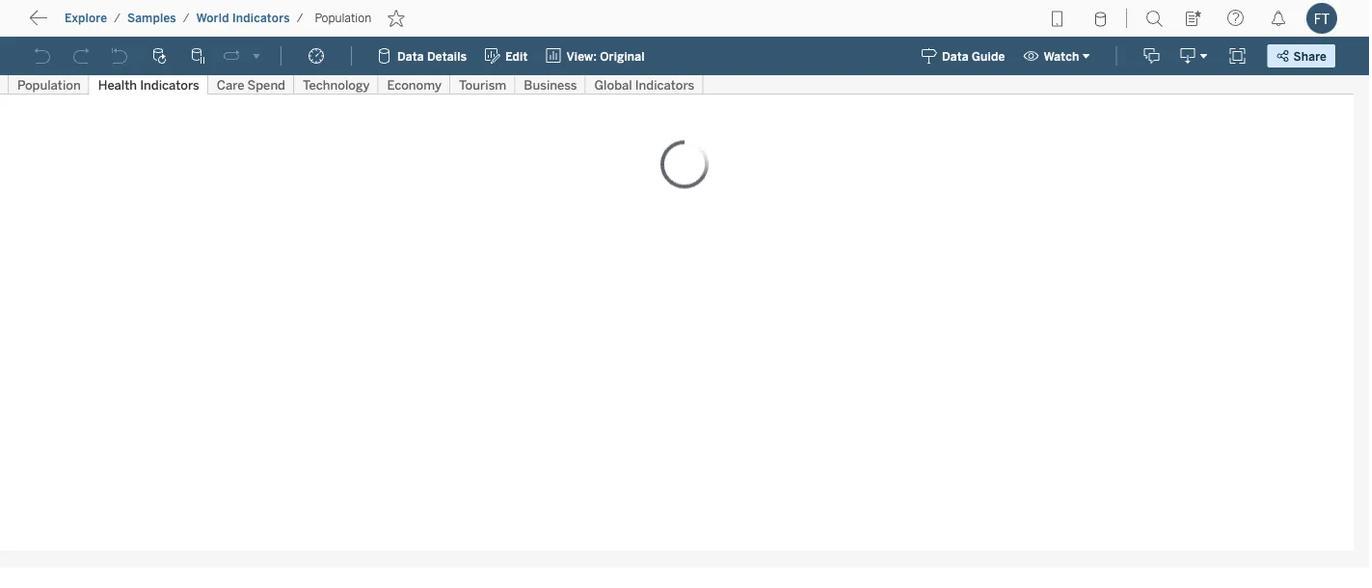 Task type: vqa. For each thing, say whether or not it's contained in the screenshot.
Helping
no



Task type: locate. For each thing, give the bounding box(es) containing it.
1 horizontal spatial /
[[183, 11, 190, 25]]

/ left world
[[183, 11, 190, 25]]

population element
[[309, 11, 377, 25]]

2 horizontal spatial /
[[297, 11, 303, 25]]

0 horizontal spatial /
[[114, 11, 121, 25]]

samples link
[[126, 10, 177, 26]]

samples
[[127, 11, 176, 25]]

/
[[114, 11, 121, 25], [183, 11, 190, 25], [297, 11, 303, 25]]

/ right indicators
[[297, 11, 303, 25]]

population
[[315, 11, 371, 25]]

/ right to
[[114, 11, 121, 25]]

world indicators link
[[195, 10, 291, 26]]

explore link
[[64, 10, 108, 26]]



Task type: describe. For each thing, give the bounding box(es) containing it.
explore / samples / world indicators /
[[65, 11, 303, 25]]

content
[[106, 15, 166, 33]]

skip to content link
[[46, 11, 197, 37]]

to
[[87, 15, 102, 33]]

world
[[196, 11, 229, 25]]

2 / from the left
[[183, 11, 190, 25]]

skip
[[50, 15, 83, 33]]

1 / from the left
[[114, 11, 121, 25]]

skip to content
[[50, 15, 166, 33]]

3 / from the left
[[297, 11, 303, 25]]

indicators
[[232, 11, 290, 25]]

explore
[[65, 11, 107, 25]]



